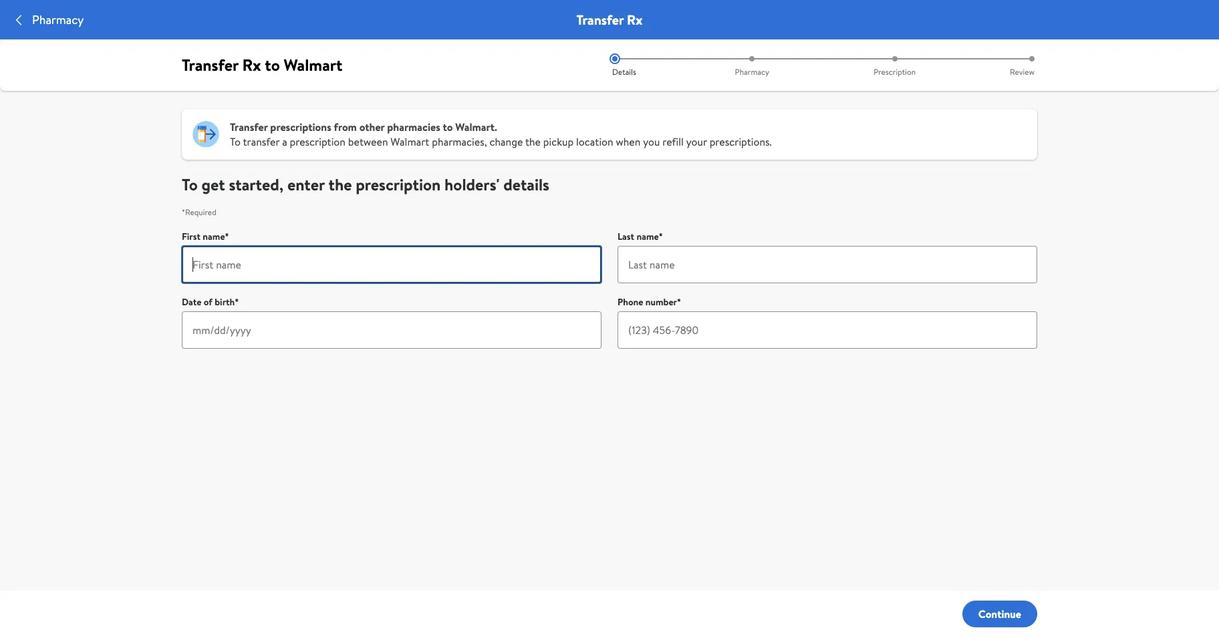 Task type: locate. For each thing, give the bounding box(es) containing it.
details
[[613, 66, 637, 78]]

1 horizontal spatial walmart
[[391, 134, 430, 149]]

transfer
[[577, 11, 624, 29], [182, 54, 239, 76], [230, 120, 268, 134]]

1 name* from the left
[[203, 230, 229, 243]]

continue button
[[963, 601, 1038, 628]]

the right enter at left top
[[329, 173, 352, 196]]

prescriptions
[[270, 120, 332, 134]]

0 vertical spatial to
[[265, 54, 280, 76]]

the left pickup
[[526, 134, 541, 149]]

list containing details
[[610, 54, 1038, 78]]

0 vertical spatial to
[[230, 134, 241, 149]]

0 horizontal spatial prescription
[[290, 134, 346, 149]]

name* right last
[[637, 230, 663, 243]]

1 vertical spatial rx
[[242, 54, 261, 76]]

0 vertical spatial the
[[526, 134, 541, 149]]

to inside transfer prescriptions from other pharmacies to walmart. to transfer a prescription between walmart pharmacies, change the pickup location when you refill your prescriptions.
[[443, 120, 453, 134]]

1 vertical spatial the
[[329, 173, 352, 196]]

0 vertical spatial walmart
[[284, 54, 343, 76]]

2 name* from the left
[[637, 230, 663, 243]]

1 vertical spatial walmart
[[391, 134, 430, 149]]

started,
[[229, 173, 284, 196]]

Date of birth* text field
[[182, 312, 602, 349]]

you
[[644, 134, 660, 149]]

1 horizontal spatial pharmacy
[[735, 66, 770, 78]]

to left transfer
[[230, 134, 241, 149]]

0 vertical spatial pharmacy
[[32, 11, 84, 28]]

review list item
[[967, 54, 1038, 78]]

number*
[[646, 296, 682, 309]]

1 horizontal spatial to
[[443, 120, 453, 134]]

1 vertical spatial to
[[182, 173, 198, 196]]

0 horizontal spatial to
[[265, 54, 280, 76]]

0 vertical spatial rx
[[627, 11, 643, 29]]

1 horizontal spatial prescription
[[356, 173, 441, 196]]

1 horizontal spatial to
[[230, 134, 241, 149]]

0 horizontal spatial rx
[[242, 54, 261, 76]]

transfer prescriptions from other pharmacies to walmart. to transfer a prescription between walmart pharmacies, change the pickup location when you refill your prescriptions.
[[230, 120, 772, 149]]

list
[[610, 54, 1038, 78]]

date
[[182, 296, 202, 309]]

prescription
[[290, 134, 346, 149], [356, 173, 441, 196]]

prescription list item
[[824, 54, 967, 78]]

0 horizontal spatial name*
[[203, 230, 229, 243]]

pickup
[[544, 134, 574, 149]]

rx
[[627, 11, 643, 29], [242, 54, 261, 76]]

rx for transfer rx
[[627, 11, 643, 29]]

to left the get
[[182, 173, 198, 196]]

prescription right 'a'
[[290, 134, 346, 149]]

to
[[230, 134, 241, 149], [182, 173, 198, 196]]

1 horizontal spatial rx
[[627, 11, 643, 29]]

refill
[[663, 134, 684, 149]]

0 horizontal spatial to
[[182, 173, 198, 196]]

0 vertical spatial prescription
[[290, 134, 346, 149]]

first name*
[[182, 230, 229, 243]]

1 vertical spatial transfer
[[182, 54, 239, 76]]

1 vertical spatial pharmacy
[[735, 66, 770, 78]]

pharmacy
[[32, 11, 84, 28], [735, 66, 770, 78]]

0 vertical spatial transfer
[[577, 11, 624, 29]]

transfer for transfer rx
[[577, 11, 624, 29]]

from
[[334, 120, 357, 134]]

walmart
[[284, 54, 343, 76], [391, 134, 430, 149]]

walmart inside transfer prescriptions from other pharmacies to walmart. to transfer a prescription between walmart pharmacies, change the pickup location when you refill your prescriptions.
[[391, 134, 430, 149]]

to
[[265, 54, 280, 76], [443, 120, 453, 134]]

details
[[504, 173, 550, 196]]

walmart right other at the top left of the page
[[391, 134, 430, 149]]

transfer inside transfer prescriptions from other pharmacies to walmart. to transfer a prescription between walmart pharmacies, change the pickup location when you refill your prescriptions.
[[230, 120, 268, 134]]

get
[[202, 173, 225, 196]]

first
[[182, 230, 201, 243]]

name*
[[203, 230, 229, 243], [637, 230, 663, 243]]

prescription down between
[[356, 173, 441, 196]]

date of birth*
[[182, 296, 239, 309]]

transfer for transfer rx to walmart
[[182, 54, 239, 76]]

0 horizontal spatial the
[[329, 173, 352, 196]]

the
[[526, 134, 541, 149], [329, 173, 352, 196]]

prescription inside transfer prescriptions from other pharmacies to walmart. to transfer a prescription between walmart pharmacies, change the pickup location when you refill your prescriptions.
[[290, 134, 346, 149]]

the inside transfer prescriptions from other pharmacies to walmart. to transfer a prescription between walmart pharmacies, change the pickup location when you refill your prescriptions.
[[526, 134, 541, 149]]

2 vertical spatial transfer
[[230, 120, 268, 134]]

1 horizontal spatial the
[[526, 134, 541, 149]]

1 horizontal spatial name*
[[637, 230, 663, 243]]

0 horizontal spatial pharmacy
[[32, 11, 84, 28]]

1 vertical spatial to
[[443, 120, 453, 134]]

walmart up prescriptions at the left of the page
[[284, 54, 343, 76]]

other
[[360, 120, 385, 134]]

prescriptions.
[[710, 134, 772, 149]]

holders'
[[445, 173, 500, 196]]

Phone number* telephone field
[[618, 312, 1038, 349]]

name* right first
[[203, 230, 229, 243]]



Task type: vqa. For each thing, say whether or not it's contained in the screenshot.
Company
no



Task type: describe. For each thing, give the bounding box(es) containing it.
details list item
[[610, 54, 681, 78]]

name* for last name*
[[637, 230, 663, 243]]

Last name* text field
[[618, 246, 1038, 284]]

of
[[204, 296, 213, 309]]

name* for first name*
[[203, 230, 229, 243]]

transfer rx
[[577, 11, 643, 29]]

phone number*
[[618, 296, 682, 309]]

transfer
[[243, 134, 280, 149]]

prescription
[[874, 66, 916, 78]]

change
[[490, 134, 523, 149]]

enter
[[288, 173, 325, 196]]

First name* text field
[[182, 246, 602, 284]]

location
[[577, 134, 614, 149]]

birth*
[[215, 296, 239, 309]]

transfer rx to walmart
[[182, 54, 343, 76]]

last name*
[[618, 230, 663, 243]]

to inside transfer prescriptions from other pharmacies to walmart. to transfer a prescription between walmart pharmacies, change the pickup location when you refill your prescriptions.
[[230, 134, 241, 149]]

review
[[1011, 66, 1035, 78]]

last
[[618, 230, 635, 243]]

pharmacies
[[387, 120, 441, 134]]

a
[[282, 134, 287, 149]]

pharmacy list item
[[681, 54, 824, 78]]

pharmacy button
[[11, 11, 89, 28]]

phone
[[618, 296, 644, 309]]

between
[[348, 134, 388, 149]]

continue
[[979, 607, 1022, 622]]

rx for transfer rx to walmart
[[242, 54, 261, 76]]

1 vertical spatial prescription
[[356, 173, 441, 196]]

pharmacy inside pharmacy list item
[[735, 66, 770, 78]]

your
[[687, 134, 708, 149]]

0 horizontal spatial walmart
[[284, 54, 343, 76]]

when
[[616, 134, 641, 149]]

*required
[[182, 207, 217, 218]]

walmart.
[[456, 120, 497, 134]]

pharmacies,
[[432, 134, 487, 149]]

to get started, enter the prescription holders' details
[[182, 173, 550, 196]]



